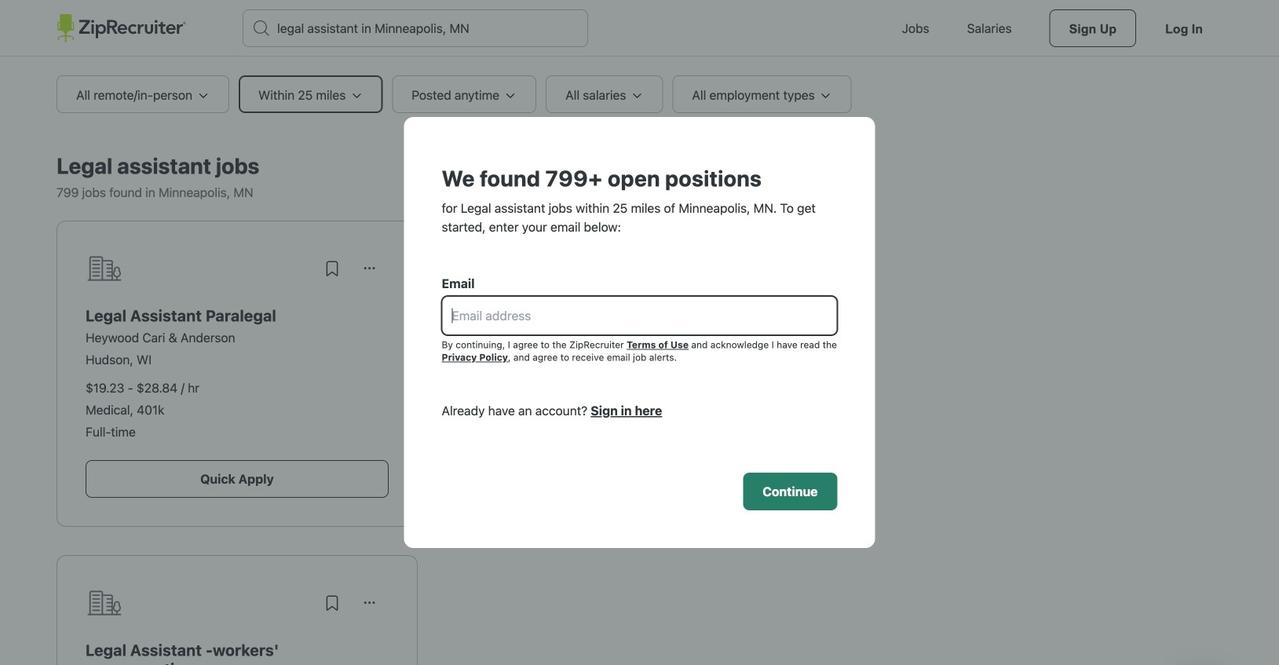 Task type: describe. For each thing, give the bounding box(es) containing it.
job card menu element for save job for later icon
[[351, 600, 389, 615]]

save job for later image
[[323, 594, 342, 613]]

Email address text field
[[443, 297, 837, 335]]

main element
[[57, 0, 1223, 57]]

legal assistant -workers' compensation element
[[86, 641, 389, 665]]

ziprecruiter image
[[57, 14, 186, 42]]



Task type: locate. For each thing, give the bounding box(es) containing it.
2 job card menu element from the top
[[351, 600, 389, 615]]

1 job card menu element from the top
[[351, 266, 389, 281]]

Search job title or keyword search field
[[243, 10, 587, 46]]

0 vertical spatial job card menu element
[[351, 266, 389, 281]]

job card menu element for save job for later image
[[351, 266, 389, 281]]

job card menu element
[[351, 266, 389, 281], [351, 600, 389, 615]]

legal assistant paralegal element
[[86, 306, 389, 325]]

1 vertical spatial job card menu element
[[351, 600, 389, 615]]

job card menu element right save job for later image
[[351, 266, 389, 281]]

job card menu element right save job for later icon
[[351, 600, 389, 615]]

save job for later image
[[323, 259, 342, 278]]

we found 799+ open positions dialog
[[0, 0, 1279, 665]]



Task type: vqa. For each thing, say whether or not it's contained in the screenshot.
Main 'element'
yes



